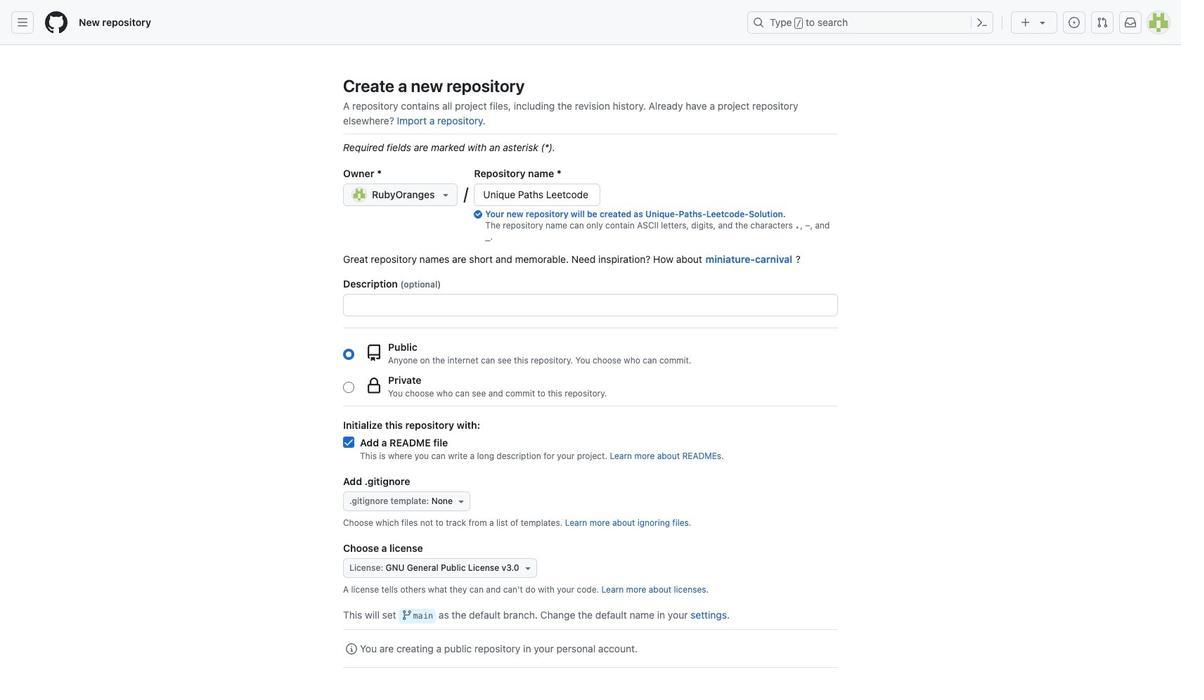 Task type: vqa. For each thing, say whether or not it's contained in the screenshot.
link external 'icon'
no



Task type: describe. For each thing, give the bounding box(es) containing it.
check circle fill image
[[474, 210, 483, 219]]

1 vertical spatial triangle down image
[[456, 496, 467, 507]]

issue opened image
[[1069, 17, 1080, 28]]

git pull request image
[[1097, 17, 1108, 28]]

notifications image
[[1125, 17, 1136, 28]]

lock image
[[366, 377, 383, 394]]

homepage image
[[45, 11, 68, 34]]



Task type: locate. For each thing, give the bounding box(es) containing it.
0 vertical spatial triangle down image
[[441, 189, 452, 200]]

2 horizontal spatial triangle down image
[[522, 563, 533, 574]]

2 vertical spatial triangle down image
[[522, 563, 533, 574]]

0 horizontal spatial triangle down image
[[441, 189, 452, 200]]

1 horizontal spatial triangle down image
[[456, 496, 467, 507]]

plus image
[[1020, 17, 1032, 28]]

sc 9kayk9 0 image
[[346, 644, 357, 655]]

command palette image
[[977, 17, 988, 28]]

triangle down image
[[441, 189, 452, 200], [456, 496, 467, 507], [522, 563, 533, 574]]

Description text field
[[344, 295, 838, 316]]

triangle down image
[[1037, 17, 1049, 28]]

None checkbox
[[343, 437, 354, 448]]

None text field
[[475, 184, 600, 205]]

git branch image
[[402, 610, 413, 621]]

repo image
[[366, 344, 383, 361]]

None radio
[[343, 348, 354, 360], [343, 382, 354, 393], [343, 348, 354, 360], [343, 382, 354, 393]]



